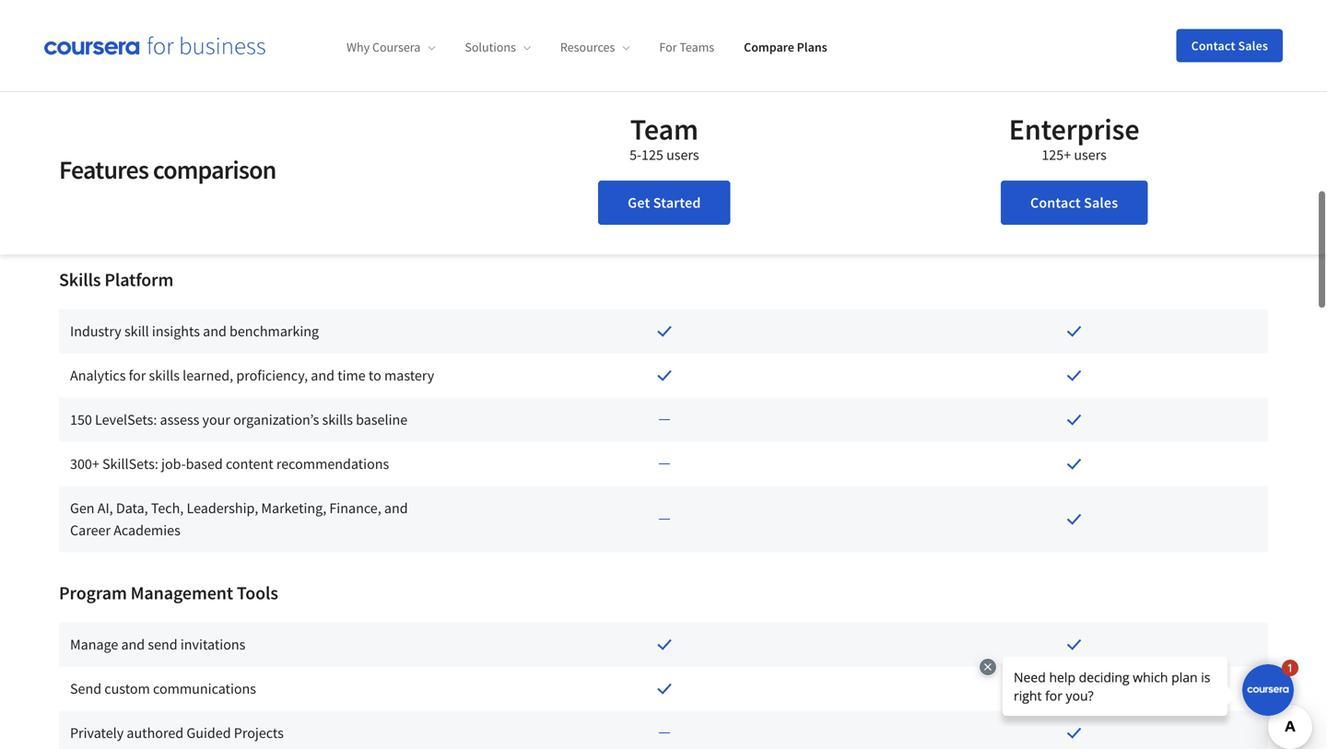 Task type: describe. For each thing, give the bounding box(es) containing it.
comparison
[[153, 154, 276, 186]]

industry skill insights and benchmarking
[[70, 322, 319, 341]]

platform
[[105, 268, 174, 291]]

125+
[[1042, 146, 1072, 164]]

why coursera link
[[347, 39, 436, 56]]

5-
[[630, 146, 642, 164]]

0 vertical spatial skills
[[149, 367, 180, 385]]

contact for contact sales link on the right top
[[1031, 194, 1081, 212]]

1 horizontal spatial skills
[[322, 411, 353, 429]]

solutions link
[[465, 39, 531, 56]]

contact sales link
[[1001, 181, 1148, 225]]

academies
[[114, 522, 181, 540]]

priority technical support for learners
[[70, 164, 300, 182]]

plans
[[797, 39, 828, 56]]

features comparison
[[59, 154, 276, 186]]

sales for contact sales link on the right top
[[1085, 194, 1119, 212]]

recommendations
[[276, 455, 389, 474]]

compare
[[744, 39, 795, 56]]

industry
[[70, 322, 122, 341]]

0 vertical spatial for
[[230, 164, 247, 182]]

marketing,
[[261, 499, 327, 518]]

team
[[631, 111, 699, 148]]

skills
[[59, 268, 101, 291]]

300+
[[70, 455, 99, 474]]

team 5-125 users
[[630, 111, 700, 164]]

why coursera
[[347, 39, 421, 56]]

program
[[59, 582, 127, 605]]

solutions
[[465, 39, 516, 56]]

skill
[[124, 322, 149, 341]]

technical
[[119, 164, 175, 182]]

job-
[[161, 455, 186, 474]]

management
[[131, 582, 233, 605]]

for
[[660, 39, 677, 56]]

invitations
[[181, 636, 246, 654]]

analytics
[[70, 367, 126, 385]]

gen
[[70, 499, 95, 518]]

300+ skillsets: job-based content recommendations
[[70, 455, 389, 474]]

contact sales for the contact sales button
[[1192, 37, 1269, 54]]

for teams link
[[660, 39, 715, 56]]

coursera
[[372, 39, 421, 56]]

coursera for business image
[[44, 36, 266, 55]]

skills platform
[[59, 268, 174, 291]]

contact for the contact sales button
[[1192, 37, 1236, 54]]

benchmarking
[[230, 322, 319, 341]]

organization's
[[233, 411, 319, 429]]

get
[[628, 194, 650, 212]]

mastery
[[385, 367, 435, 385]]

for teams
[[660, 39, 715, 56]]

sales for the contact sales button
[[1239, 37, 1269, 54]]

guided
[[187, 724, 231, 743]]



Task type: locate. For each thing, give the bounding box(es) containing it.
1 horizontal spatial for
[[230, 164, 247, 182]]

skills left 'baseline'
[[322, 411, 353, 429]]

users right 125+
[[1075, 146, 1107, 164]]

0 horizontal spatial contact sales
[[1031, 194, 1119, 212]]

compare plans link
[[744, 39, 828, 56]]

users right 125
[[667, 146, 700, 164]]

privately
[[70, 724, 124, 743]]

levelsets:
[[95, 411, 157, 429]]

1 horizontal spatial sales
[[1239, 37, 1269, 54]]

manage
[[70, 636, 118, 654]]

contact inside button
[[1192, 37, 1236, 54]]

send
[[70, 680, 102, 699]]

time
[[338, 367, 366, 385]]

custom
[[104, 680, 150, 699]]

and right insights
[[203, 322, 227, 341]]

125
[[642, 146, 664, 164]]

authored
[[127, 724, 184, 743]]

content
[[226, 455, 274, 474]]

for
[[230, 164, 247, 182], [129, 367, 146, 385]]

0 vertical spatial contact
[[1192, 37, 1236, 54]]

enterprise
[[1009, 111, 1140, 148]]

baseline
[[356, 411, 408, 429]]

contact sales inside button
[[1192, 37, 1269, 54]]

1 vertical spatial contact
[[1031, 194, 1081, 212]]

skillsets:
[[102, 455, 158, 474]]

0 horizontal spatial sales
[[1085, 194, 1119, 212]]

ai,
[[98, 499, 113, 518]]

features
[[59, 154, 149, 186]]

program management tools
[[59, 582, 278, 605]]

sales
[[1239, 37, 1269, 54], [1085, 194, 1119, 212]]

get started link
[[599, 181, 731, 225]]

teams
[[680, 39, 715, 56]]

send custom communications
[[70, 680, 256, 699]]

proficiency,
[[236, 367, 308, 385]]

support
[[178, 164, 227, 182]]

learners
[[250, 164, 300, 182]]

resources link
[[561, 39, 630, 56]]

1 vertical spatial skills
[[322, 411, 353, 429]]

why
[[347, 39, 370, 56]]

1 vertical spatial for
[[129, 367, 146, 385]]

skills left 'learned,'
[[149, 367, 180, 385]]

sales inside contact sales link
[[1085, 194, 1119, 212]]

priority
[[70, 164, 116, 182]]

your
[[202, 411, 230, 429]]

get started
[[628, 194, 701, 212]]

resources
[[561, 39, 615, 56]]

1 horizontal spatial users
[[1075, 146, 1107, 164]]

2 users from the left
[[1075, 146, 1107, 164]]

users inside team 5-125 users
[[667, 146, 700, 164]]

communications
[[153, 680, 256, 699]]

users inside enterprise 125+ users
[[1075, 146, 1107, 164]]

tools
[[237, 582, 278, 605]]

and
[[203, 322, 227, 341], [311, 367, 335, 385], [384, 499, 408, 518], [121, 636, 145, 654]]

projects
[[234, 724, 284, 743]]

data,
[[116, 499, 148, 518]]

sales inside the contact sales button
[[1239, 37, 1269, 54]]

enterprise 125+ users
[[1009, 111, 1140, 164]]

assess
[[160, 411, 200, 429]]

insights
[[152, 322, 200, 341]]

manage and send invitations
[[70, 636, 246, 654]]

1 horizontal spatial contact sales
[[1192, 37, 1269, 54]]

contact sales button
[[1177, 29, 1284, 62]]

leadership,
[[187, 499, 258, 518]]

users
[[667, 146, 700, 164], [1075, 146, 1107, 164]]

for right analytics
[[129, 367, 146, 385]]

contact
[[1192, 37, 1236, 54], [1031, 194, 1081, 212]]

and right finance,
[[384, 499, 408, 518]]

finance,
[[330, 499, 381, 518]]

send
[[148, 636, 178, 654]]

skills
[[149, 367, 180, 385], [322, 411, 353, 429]]

1 vertical spatial sales
[[1085, 194, 1119, 212]]

0 horizontal spatial for
[[129, 367, 146, 385]]

based
[[186, 455, 223, 474]]

and left 'time'
[[311, 367, 335, 385]]

compare plans
[[744, 39, 828, 56]]

contact sales
[[1192, 37, 1269, 54], [1031, 194, 1119, 212]]

0 vertical spatial contact sales
[[1192, 37, 1269, 54]]

analytics for skills learned, proficiency, and time to mastery
[[70, 367, 435, 385]]

0 horizontal spatial skills
[[149, 367, 180, 385]]

150 levelsets: assess your organization's skills baseline
[[70, 411, 408, 429]]

privately authored guided projects
[[70, 724, 284, 743]]

150
[[70, 411, 92, 429]]

1 users from the left
[[667, 146, 700, 164]]

0 vertical spatial sales
[[1239, 37, 1269, 54]]

0 horizontal spatial users
[[667, 146, 700, 164]]

career
[[70, 522, 111, 540]]

to
[[369, 367, 382, 385]]

and inside gen ai, data, tech, leadership, marketing, finance, and career academies
[[384, 499, 408, 518]]

0 horizontal spatial contact
[[1031, 194, 1081, 212]]

started
[[654, 194, 701, 212]]

1 horizontal spatial contact
[[1192, 37, 1236, 54]]

and left 'send'
[[121, 636, 145, 654]]

1 vertical spatial contact sales
[[1031, 194, 1119, 212]]

tech,
[[151, 499, 184, 518]]

gen ai, data, tech, leadership, marketing, finance, and career academies
[[70, 499, 408, 540]]

learned,
[[183, 367, 233, 385]]

contact sales for contact sales link on the right top
[[1031, 194, 1119, 212]]

for right support at the top
[[230, 164, 247, 182]]



Task type: vqa. For each thing, say whether or not it's contained in the screenshot.
Google Data Analytics Professional Certificate
no



